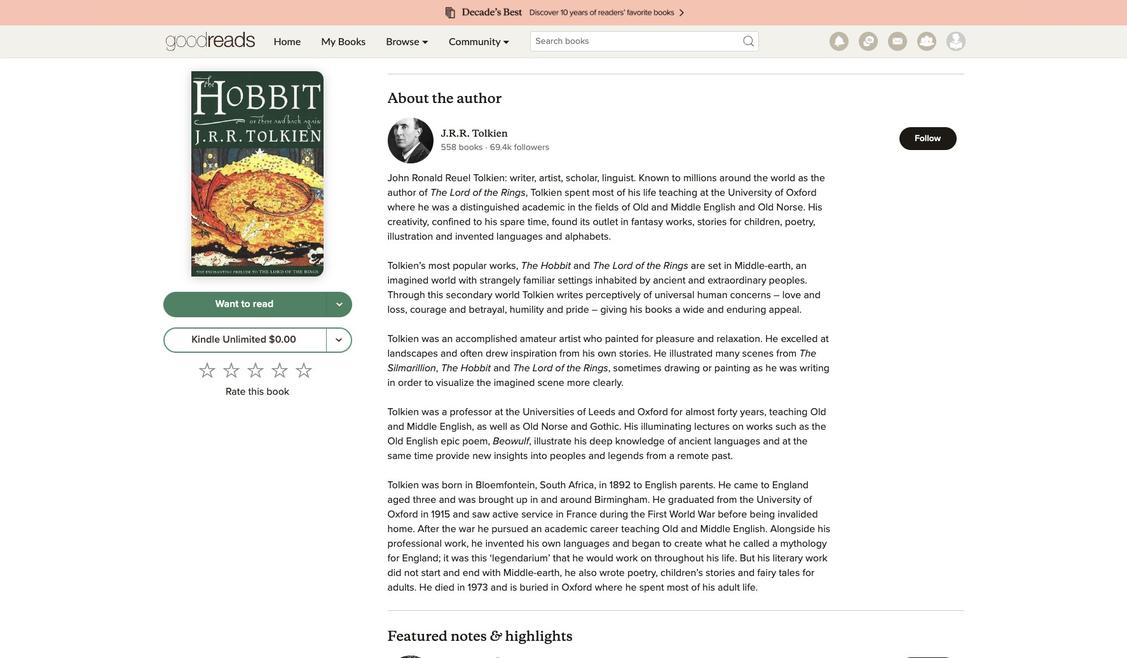 Task type: describe. For each thing, give the bounding box(es) containing it.
beowulf
[[493, 436, 529, 447]]

spent inside , tolkien spent most of his life teaching at the university of oxford where he was a distinguished academic in the fields of old and middle english and old norse. his creativity, confined to his spare time, found its outlet in fantasy works, stories for children, poetry, illustration and invented languages and alphabets.
[[565, 188, 590, 198]]

for up did
[[388, 553, 400, 564]]

the lord of the rings
[[430, 188, 526, 198]]

oxford down also
[[562, 583, 592, 593]]

three
[[413, 495, 436, 505]]

humility
[[510, 305, 544, 315]]

and down it
[[443, 568, 460, 578]]

imagined inside are set in middle-earth, an imagined world with strangely familiar settings inhabited by ancient and extraordinary peoples. through this secondary world tolkien writes perceptively of universal human concerns – love and loss, courage and betrayal, humility and pride – giving his books a wide and enduring appeal.
[[388, 275, 429, 286]]

wide
[[683, 305, 705, 315]]

end
[[463, 568, 480, 578]]

old up same
[[388, 436, 404, 447]]

was up saw
[[458, 495, 476, 505]]

began
[[632, 539, 660, 549]]

featured
[[388, 628, 448, 645]]

the inside , sometimes drawing or painting as he was writing in order to visualize the imagined scene more clearly.
[[477, 378, 491, 388]]

most inside , tolkien spent most of his life teaching at the university of oxford where he was a distinguished academic in the fields of old and middle english and old norse. his creativity, confined to his spare time, found its outlet in fantasy works, stories for children, poetry, illustration and invented languages and alphabets.
[[592, 188, 614, 198]]

and right leeds
[[618, 407, 635, 417]]

deep
[[590, 436, 613, 447]]

89.3k people are currently reading
[[450, 39, 585, 48]]

community
[[449, 35, 501, 47]]

are set in middle-earth, an imagined world with strangely familiar settings inhabited by ancient and extraordinary peoples. through this secondary world tolkien writes perceptively of universal human concerns – love and loss, courage and betrayal, humility and pride – giving his books a wide and enduring appeal.
[[388, 261, 821, 315]]

follow button
[[899, 127, 957, 150]]

in inside are set in middle-earth, an imagined world with strangely familiar settings inhabited by ancient and extraordinary peoples. through this secondary world tolkien writes perceptively of universal human concerns – love and loss, courage and betrayal, humility and pride – giving his books a wide and enduring appeal.
[[724, 261, 732, 271]]

and up the settings
[[574, 261, 590, 271]]

through
[[388, 290, 425, 300]]

he up first
[[653, 495, 666, 505]]

as right such
[[799, 422, 809, 432]]

was inside , tolkien spent most of his life teaching at the university of oxford where he was a distinguished academic in the fields of old and middle english and old norse. his creativity, confined to his spare time, found its outlet in fantasy works, stories for children, poetry, illustration and invented languages and alphabets.
[[432, 202, 450, 213]]

0 vertical spatial life.
[[722, 553, 737, 564]]

old up children,
[[758, 202, 774, 213]]

of down children's
[[691, 583, 700, 593]]

old down writing
[[811, 407, 826, 417]]

his down what
[[707, 553, 719, 564]]

graduated
[[668, 495, 714, 505]]

accomplished
[[456, 334, 517, 344]]

professional
[[388, 539, 442, 549]]

parents.
[[680, 480, 716, 490]]

and down the writes
[[547, 305, 564, 315]]

or
[[703, 363, 712, 373]]

of inside "john ronald reuel tolkien: writer, artist, scholar, linguist. known to millions around the world as the author of"
[[419, 188, 428, 198]]

followers
[[514, 143, 550, 152]]

he down start
[[419, 583, 432, 593]]

his inside , tolkien spent most of his life teaching at the university of oxford where he was a distinguished academic in the fields of old and middle english and old norse. his creativity, confined to his spare time, found its outlet in fantasy works, stories for children, poetry, illustration and invented languages and alphabets.
[[808, 202, 823, 213]]

and down works
[[763, 436, 780, 447]]

reading
[[555, 39, 585, 48]]

and down found
[[546, 232, 562, 242]]

profile image for test dummy. image
[[947, 32, 966, 51]]

not
[[404, 568, 419, 578]]

and down human
[[707, 305, 724, 315]]

was right it
[[451, 553, 469, 564]]

bloemfontein,
[[476, 480, 537, 490]]

war
[[698, 509, 715, 520]]

set
[[708, 261, 722, 271]]

earth, inside are set in middle-earth, an imagined world with strangely familiar settings inhabited by ancient and extraordinary peoples. through this secondary world tolkien writes perceptively of universal human concerns – love and loss, courage and betrayal, humility and pride – giving his books a wide and enduring appeal.
[[768, 261, 793, 271]]

did
[[388, 568, 402, 578]]

558
[[441, 143, 457, 152]]

familiar
[[523, 275, 555, 286]]

of up the distinguished
[[473, 188, 481, 198]]

old up fantasy
[[633, 202, 649, 213]]

popular
[[453, 261, 487, 271]]

and down confined
[[436, 232, 453, 242]]

the up inhabited
[[593, 261, 610, 271]]

english inside tolkien was born in bloemfontein, south africa, in 1892 to english parents. he came to england aged three and was brought up in and around birmingham. he graduated from the university of oxford in 1915 and saw active service in france during the first world war before being invalided home. after the war he pursued an academic career teaching old and middle english. alongside his professional work, he invented his own languages and began to create what he called a mythology for england; it was this 'legendarium' that he would work on throughout his life. but his literary work did not start and end with middle-earth, he also wrote poetry, children's stories and fairy tales for adults. he died in 1973 and is buried in oxford where he spent most of his adult life.
[[645, 480, 677, 490]]

a inside tolkien was a professor at the universities of leeds and oxford for almost forty years, teaching old and middle english, as well as old norse and gothic. his illuminating lectures on works such as the old english epic poem,
[[442, 407, 447, 417]]

at inside , illustrate his deep knowledge of ancient languages and at the same time provide new insights into peoples and legends from a remote past.
[[783, 436, 791, 447]]

2 work from the left
[[806, 553, 828, 564]]

in inside , sometimes drawing or painting as he was writing in order to visualize the imagined scene more clearly.
[[388, 378, 395, 388]]

invented inside , tolkien spent most of his life teaching at the university of oxford where he was a distinguished academic in the fields of old and middle english and old norse. his creativity, confined to his spare time, found its outlet in fantasy works, stories for children, poetry, illustration and invented languages and alphabets.
[[455, 232, 494, 242]]

tolkien inside tolkien was a professor at the universities of leeds and oxford for almost forty years, teaching old and middle english, as well as old norse and gothic. his illuminating lectures on works such as the old english epic poem,
[[388, 407, 419, 417]]

universities
[[523, 407, 575, 417]]

remote
[[677, 451, 709, 461]]

amateur
[[520, 334, 557, 344]]

was inside tolkien was a professor at the universities of leeds and oxford for almost forty years, teaching old and middle english, as well as old norse and gothic. his illuminating lectures on works such as the old english epic poem,
[[422, 407, 439, 417]]

0 vertical spatial hobbit
[[541, 261, 571, 271]]

are inside are set in middle-earth, an imagined world with strangely familiar settings inhabited by ancient and extraordinary peoples. through this secondary world tolkien writes perceptively of universal human concerns – love and loss, courage and betrayal, humility and pride – giving his books a wide and enduring appeal.
[[691, 261, 706, 271]]

a inside are set in middle-earth, an imagined world with strangely familiar settings inhabited by ancient and extraordinary peoples. through this secondary world tolkien writes perceptively of universal human concerns – love and loss, courage and betrayal, humility and pride – giving his books a wide and enduring appeal.
[[675, 305, 681, 315]]

invalided
[[778, 509, 818, 520]]

inspiration
[[511, 349, 557, 359]]

in up found
[[568, 202, 576, 213]]

extraordinary
[[708, 275, 767, 286]]

'legendarium'
[[490, 553, 550, 564]]

from down artist
[[560, 349, 580, 359]]

of down linguist. on the right of page
[[617, 188, 625, 198]]

own inside tolkien was an accomplished amateur artist who painted for pleasure and relaxation. he excelled at landscapes and often drew inspiration from his own stories. he illustrated many scenes from
[[598, 349, 617, 359]]

and down but
[[738, 568, 755, 578]]

1 vertical spatial works,
[[490, 261, 519, 271]]

middle inside tolkien was a professor at the universities of leeds and oxford for almost forty years, teaching old and middle english, as well as old norse and gothic. his illuminating lectures on works such as the old english epic poem,
[[407, 422, 437, 432]]

old inside tolkien was born in bloemfontein, south africa, in 1892 to english parents. he came to england aged three and was brought up in and around birmingham. he graduated from the university of oxford in 1915 and saw active service in france during the first world war before being invalided home. after the war he pursued an academic career teaching old and middle english. alongside his professional work, he invented his own languages and began to create what he called a mythology for england; it was this 'legendarium' that he would work on throughout his life. but his literary work did not start and end with middle-earth, he also wrote poetry, children's stories and fairy tales for adults. he died in 1973 and is buried in oxford where he spent most of his adult life.
[[663, 524, 678, 534]]

norse.
[[777, 202, 806, 213]]

profile image for j.r.r. tolkien. image
[[388, 118, 433, 164]]

home.
[[388, 524, 415, 534]]

his up fairy
[[758, 553, 770, 564]]

alphabets.
[[565, 232, 611, 242]]

rating 0 out of 5 group
[[195, 358, 316, 382]]

stories inside tolkien was born in bloemfontein, south africa, in 1892 to english parents. he came to england aged three and was brought up in and around birmingham. he graduated from the university of oxford in 1915 and saw active service in france during the first world war before being invalided home. after the war he pursued an academic career teaching old and middle english. alongside his professional work, he invented his own languages and began to create what he called a mythology for england; it was this 'legendarium' that he would work on throughout his life. but his literary work did not start and end with middle-earth, he also wrote poetry, children's stories and fairy tales for adults. he died in 1973 and is buried in oxford where he spent most of his adult life.
[[706, 568, 735, 578]]

, the hobbit and the lord of the rings
[[436, 363, 608, 373]]

follow
[[915, 134, 941, 143]]

in left '1892'
[[599, 480, 607, 490]]

0 horizontal spatial lord
[[450, 188, 470, 198]]

he right the that
[[573, 553, 584, 564]]

was inside , sometimes drawing or painting as he was writing in order to visualize the imagined scene more clearly.
[[780, 363, 797, 373]]

home
[[274, 35, 301, 47]]

in right died
[[457, 583, 465, 593]]

legends
[[608, 451, 644, 461]]

with inside tolkien was born in bloemfontein, south africa, in 1892 to english parents. he came to england aged three and was brought up in and around birmingham. he graduated from the university of oxford in 1915 and saw active service in france during the first world war before being invalided home. after the war he pursued an academic career teaching old and middle english. alongside his professional work, he invented his own languages and began to create what he called a mythology for england; it was this 'legendarium' that he would work on throughout his life. but his literary work did not start and end with middle-earth, he also wrote poetry, children's stories and fairy tales for adults. he died in 1973 and is buried in oxford where he spent most of his adult life.
[[483, 568, 501, 578]]

his up mythology
[[818, 524, 831, 534]]

born
[[442, 480, 463, 490]]

of up invalided
[[804, 495, 812, 505]]

oxford up the home. at left
[[388, 509, 418, 520]]

oxford inside , tolkien spent most of his life teaching at the university of oxford where he was a distinguished academic in the fields of old and middle english and old norse. his creativity, confined to his spare time, found its outlet in fantasy works, stories for children, poetry, illustration and invented languages and alphabets.
[[786, 188, 817, 198]]

1 vertical spatial world
[[431, 275, 456, 286]]

he up scenes at bottom right
[[766, 334, 779, 344]]

want to read button
[[163, 292, 327, 317]]

▾ for community ▾
[[503, 35, 510, 47]]

and down "life"
[[652, 202, 668, 213]]

earth, inside tolkien was born in bloemfontein, south africa, in 1892 to english parents. he came to england aged three and was brought up in and around birmingham. he graduated from the university of oxford in 1915 and saw active service in france during the first world war before being invalided home. after the war he pursued an academic career teaching old and middle english. alongside his professional work, he invented his own languages and began to create what he called a mythology for england; it was this 'legendarium' that he would work on throughout his life. but his literary work did not start and end with middle-earth, he also wrote poetry, children's stories and fairy tales for adults. he died in 1973 and is buried in oxford where he spent most of his adult life.
[[537, 568, 562, 578]]

books
[[338, 35, 366, 47]]

1 horizontal spatial rings
[[584, 363, 608, 373]]

creativity,
[[388, 217, 429, 227]]

died
[[435, 583, 455, 593]]

and up illustrated
[[697, 334, 714, 344]]

its
[[580, 217, 590, 227]]

2 vertical spatial world
[[495, 290, 520, 300]]

tolkien inside j.r.r. tolkien link
[[472, 127, 508, 139]]

for right tales
[[803, 568, 815, 578]]

order
[[398, 378, 422, 388]]

john ronald reuel tolkien: writer, artist, scholar, linguist. known to millions around the world as the author of
[[388, 173, 825, 198]]

by
[[640, 275, 651, 286]]

an inside tolkien was born in bloemfontein, south africa, in 1892 to english parents. he came to england aged three and was brought up in and around birmingham. he graduated from the university of oxford in 1915 and saw active service in france during the first world war before being invalided home. after the war he pursued an academic career teaching old and middle english. alongside his professional work, he invented his own languages and began to create what he called a mythology for england; it was this 'legendarium' that he would work on throughout his life. but his literary work did not start and end with middle-earth, he also wrote poetry, children's stories and fairy tales for adults. he died in 1973 and is buried in oxford where he spent most of his adult life.
[[531, 524, 542, 534]]

and down deep
[[589, 451, 605, 461]]

invented inside tolkien was born in bloemfontein, south africa, in 1892 to english parents. he came to england aged three and was brought up in and around birmingham. he graduated from the university of oxford in 1915 and saw active service in france during the first world war before being invalided home. after the war he pursued an academic career teaching old and middle english. alongside his professional work, he invented his own languages and began to create what he called a mythology for england; it was this 'legendarium' that he would work on throughout his life. but his literary work did not start and end with middle-earth, he also wrote poetry, children's stories and fairy tales for adults. he died in 1973 and is buried in oxford where he spent most of his adult life.
[[485, 539, 524, 549]]

giving
[[601, 305, 627, 315]]

pursued
[[492, 524, 529, 534]]

the down ronald in the top left of the page
[[430, 188, 447, 198]]

, for illustrate
[[529, 436, 532, 447]]

, for tolkien
[[526, 188, 528, 198]]

clearly.
[[593, 378, 624, 388]]

▾ for browse ▾
[[422, 35, 429, 47]]

kindle unlimited $0.00
[[191, 335, 296, 345]]

he down war
[[471, 539, 483, 549]]

before
[[718, 509, 747, 520]]

he inside , tolkien spent most of his life teaching at the university of oxford where he was a distinguished academic in the fields of old and middle english and old norse. his creativity, confined to his spare time, found its outlet in fantasy works, stories for children, poetry, illustration and invented languages and alphabets.
[[418, 202, 429, 213]]

in left france
[[556, 509, 564, 520]]

, illustrate his deep knowledge of ancient languages and at the same time provide new insights into peoples and legends from a remote past.
[[388, 436, 808, 461]]

up
[[516, 495, 528, 505]]

the up visualize
[[441, 363, 458, 373]]

and up children,
[[739, 202, 755, 213]]

in right born
[[465, 480, 473, 490]]

of inside , illustrate his deep knowledge of ancient languages and at the same time provide new insights into peoples and legends from a remote past.
[[668, 436, 676, 447]]

saw
[[472, 509, 490, 520]]

old down universities
[[523, 422, 539, 432]]

and left 'often'
[[441, 349, 458, 359]]

read inside button
[[253, 299, 274, 309]]

for inside , tolkien spent most of his life teaching at the university of oxford where he was a distinguished academic in the fields of old and middle english and old norse. his creativity, confined to his spare time, found its outlet in fantasy works, stories for children, poetry, illustration and invented languages and alphabets.
[[730, 217, 742, 227]]

my books link
[[311, 25, 376, 57]]

during
[[600, 509, 628, 520]]

in right up
[[530, 495, 538, 505]]

rate this book
[[226, 386, 289, 397]]

oxford inside tolkien was a professor at the universities of leeds and oxford for almost forty years, teaching old and middle english, as well as old norse and gothic. his illuminating lectures on works such as the old english epic poem,
[[638, 407, 668, 417]]

tolkien inside tolkien was born in bloemfontein, south africa, in 1892 to english parents. he came to england aged three and was brought up in and around birmingham. he graduated from the university of oxford in 1915 and saw active service in france during the first world war before being invalided home. after the war he pursued an academic career teaching old and middle english. alongside his professional work, he invented his own languages and began to create what he called a mythology for england; it was this 'legendarium' that he would work on throughout his life. but his literary work did not start and end with middle-earth, he also wrote poetry, children's stories and fairy tales for adults. he died in 1973 and is buried in oxford where he spent most of his adult life.
[[388, 480, 419, 490]]

1 horizontal spatial lord
[[533, 363, 553, 373]]

of right fields
[[622, 202, 630, 213]]

world inside "john ronald reuel tolkien: writer, artist, scholar, linguist. known to millions around the world as the author of"
[[771, 173, 796, 183]]

and up war
[[453, 509, 470, 520]]

confined
[[432, 217, 471, 227]]

outlet
[[593, 217, 618, 227]]

fairy
[[758, 568, 776, 578]]

in right buried
[[551, 583, 559, 593]]

tolkien's
[[388, 261, 426, 271]]

about the author
[[388, 90, 502, 107]]

of up norse. in the right top of the page
[[775, 188, 784, 198]]

this inside rate this book element
[[248, 386, 264, 397]]

he down began
[[626, 583, 637, 593]]

0 horizontal spatial –
[[592, 305, 598, 315]]

his left adult
[[703, 583, 715, 593]]

gothic.
[[590, 422, 622, 432]]

as inside , sometimes drawing or painting as he was writing in order to visualize the imagined scene more clearly.
[[753, 363, 763, 373]]

and up create
[[681, 524, 698, 534]]

Search by book title or ISBN text field
[[530, 31, 759, 52]]

where inside , tolkien spent most of his life teaching at the university of oxford where he was a distinguished academic in the fields of old and middle english and old norse. his creativity, confined to his spare time, found its outlet in fantasy works, stories for children, poetry, illustration and invented languages and alphabets.
[[388, 202, 415, 213]]

artist
[[559, 334, 581, 344]]

rate 1 out of 5 image
[[199, 362, 216, 378]]

stories inside , tolkien spent most of his life teaching at the university of oxford where he was a distinguished academic in the fields of old and middle english and old norse. his creativity, confined to his spare time, found its outlet in fantasy works, stories for children, poetry, illustration and invented languages and alphabets.
[[698, 217, 727, 227]]

first
[[648, 509, 667, 520]]

concerns
[[730, 290, 771, 300]]

same
[[388, 451, 412, 461]]

lectures
[[694, 422, 730, 432]]

tolkien was born in bloemfontein, south africa, in 1892 to english parents. he came to england aged three and was brought up in and around birmingham. he graduated from the university of oxford in 1915 and saw active service in france during the first world war before being invalided home. after the war he pursued an academic career teaching old and middle english. alongside his professional work, he invented his own languages and began to create what he called a mythology for england; it was this 'legendarium' that he would work on throughout his life. but his literary work did not start and end with middle-earth, he also wrote poetry, children's stories and fairy tales for adults. he died in 1973 and is buried in oxford where he spent most of his adult life.
[[388, 480, 831, 593]]

provide
[[436, 451, 470, 461]]

fields
[[595, 202, 619, 213]]

english inside , tolkien spent most of his life teaching at the university of oxford where he was a distinguished academic in the fields of old and middle english and old norse. his creativity, confined to his spare time, found its outlet in fantasy works, stories for children, poetry, illustration and invented languages and alphabets.
[[704, 202, 736, 213]]

he down saw
[[478, 524, 489, 534]]

pride
[[566, 305, 589, 315]]

featured notes & highlights
[[388, 625, 573, 645]]

time,
[[528, 217, 549, 227]]

active
[[493, 509, 519, 520]]

kindle
[[191, 335, 220, 345]]

, sometimes drawing or painting as he was writing in order to visualize the imagined scene more clearly.
[[388, 363, 830, 388]]

and up same
[[388, 422, 404, 432]]

inhabited
[[596, 275, 637, 286]]

distinguished
[[460, 202, 520, 213]]

his left "life"
[[628, 188, 641, 198]]

the inside , illustrate his deep knowledge of ancient languages and at the same time provide new insights into peoples and legends from a remote past.
[[794, 436, 808, 447]]

about
[[388, 90, 429, 107]]

but
[[740, 553, 755, 564]]

the up 'familiar' at the top of page
[[521, 261, 538, 271]]

stories.
[[619, 349, 651, 359]]

from down excelled
[[777, 349, 797, 359]]

with inside are set in middle-earth, an imagined world with strangely familiar settings inhabited by ancient and extraordinary peoples. through this secondary world tolkien writes perceptively of universal human concerns – love and loss, courage and betrayal, humility and pride – giving his books a wide and enduring appeal.
[[459, 275, 477, 286]]



Task type: vqa. For each thing, say whether or not it's contained in the screenshot.
1,583 at bottom
no



Task type: locate. For each thing, give the bounding box(es) containing it.
as up poem,
[[477, 422, 487, 432]]

0 horizontal spatial english
[[406, 436, 438, 447]]

where inside tolkien was born in bloemfontein, south africa, in 1892 to english parents. he came to england aged three and was brought up in and around birmingham. he graduated from the university of oxford in 1915 and saw active service in france during the first world war before being invalided home. after the war he pursued an academic career teaching old and middle english. alongside his professional work, he invented his own languages and began to create what he called a mythology for england; it was this 'legendarium' that he would work on throughout his life. but his literary work did not start and end with middle-earth, he also wrote poetry, children's stories and fairy tales for adults. he died in 1973 and is buried in oxford where he spent most of his adult life.
[[595, 583, 623, 593]]

$0.00
[[269, 335, 296, 345]]

0 vertical spatial university
[[728, 188, 772, 198]]

at down millions in the right of the page
[[700, 188, 709, 198]]

are left currently
[[504, 39, 516, 48]]

at inside , tolkien spent most of his life teaching at the university of oxford where he was a distinguished academic in the fields of old and middle english and old norse. his creativity, confined to his spare time, found its outlet in fantasy works, stories for children, poetry, illustration and invented languages and alphabets.
[[700, 188, 709, 198]]

academic inside , tolkien spent most of his life teaching at the university of oxford where he was a distinguished academic in the fields of old and middle english and old norse. his creativity, confined to his spare time, found its outlet in fantasy works, stories for children, poetry, illustration and invented languages and alphabets.
[[522, 202, 565, 213]]

1 vertical spatial life.
[[743, 583, 758, 593]]

hobbit down 'often'
[[461, 363, 491, 373]]

relaxation.
[[717, 334, 763, 344]]

his up "'legendarium'"
[[527, 539, 540, 549]]

he inside , sometimes drawing or painting as he was writing in order to visualize the imagined scene more clearly.
[[766, 363, 777, 373]]

was inside tolkien was an accomplished amateur artist who painted for pleasure and relaxation. he excelled at landscapes and often drew inspiration from his own stories. he illustrated many scenes from
[[422, 334, 439, 344]]

leeds
[[589, 407, 616, 417]]

a inside tolkien was born in bloemfontein, south africa, in 1892 to english parents. he came to england aged three and was brought up in and around birmingham. he graduated from the university of oxford in 1915 and saw active service in france during the first world war before being invalided home. after the war he pursued an academic career teaching old and middle english. alongside his professional work, he invented his own languages and began to create what he called a mythology for england; it was this 'legendarium' that he would work on throughout his life. but his literary work did not start and end with middle-earth, he also wrote poetry, children's stories and fairy tales for adults. he died in 1973 and is buried in oxford where he spent most of his adult life.
[[773, 539, 778, 549]]

0 vertical spatial rings
[[501, 188, 526, 198]]

home link
[[264, 25, 311, 57]]

tolkien was an accomplished amateur artist who painted for pleasure and relaxation. he excelled at landscapes and often drew inspiration from his own stories. he illustrated many scenes from
[[388, 334, 829, 359]]

as inside "john ronald reuel tolkien: writer, artist, scholar, linguist. known to millions around the world as the author of"
[[798, 173, 808, 183]]

1 vertical spatial languages
[[714, 436, 761, 447]]

2 horizontal spatial languages
[[714, 436, 761, 447]]

ronald
[[412, 173, 443, 183]]

1 vertical spatial around
[[560, 495, 592, 505]]

almost
[[686, 407, 715, 417]]

to inside , tolkien spent most of his life teaching at the university of oxford where he was a distinguished academic in the fields of old and middle english and old norse. his creativity, confined to his spare time, found its outlet in fantasy works, stories for children, poetry, illustration and invented languages and alphabets.
[[473, 217, 482, 227]]

languages inside , illustrate his deep knowledge of ancient languages and at the same time provide new insights into peoples and legends from a remote past.
[[714, 436, 761, 447]]

was up three at the bottom of the page
[[422, 480, 439, 490]]

stories up adult
[[706, 568, 735, 578]]

1 vertical spatial poetry,
[[628, 568, 658, 578]]

rate 4 out of 5 image
[[272, 362, 288, 378]]

english up time
[[406, 436, 438, 447]]

world up secondary
[[431, 275, 456, 286]]

an down the service at the left of page
[[531, 524, 542, 534]]

, down 'writer,'
[[526, 188, 528, 198]]

to inside , sometimes drawing or painting as he was writing in order to visualize the imagined scene more clearly.
[[425, 378, 434, 388]]

and down south
[[541, 495, 558, 505]]

1 vertical spatial rings
[[664, 261, 688, 271]]

teaching down millions in the right of the page
[[659, 188, 698, 198]]

this up end
[[472, 553, 487, 564]]

middle inside tolkien was born in bloemfontein, south africa, in 1892 to english parents. he came to england aged three and was brought up in and around birmingham. he graduated from the university of oxford in 1915 and saw active service in france during the first world war before being invalided home. after the war he pursued an academic career teaching old and middle english. alongside his professional work, he invented his own languages and began to create what he called a mythology for england; it was this 'legendarium' that he would work on throughout his life. but his literary work did not start and end with middle-earth, he also wrote poetry, children's stories and fairy tales for adults. he died in 1973 and is buried in oxford where he spent most of his adult life.
[[701, 524, 731, 534]]

works, inside , tolkien spent most of his life teaching at the university of oxford where he was a distinguished academic in the fields of old and middle english and old norse. his creativity, confined to his spare time, found its outlet in fantasy works, stories for children, poetry, illustration and invented languages and alphabets.
[[666, 217, 695, 227]]

poetry, inside , tolkien spent most of his life teaching at the university of oxford where he was a distinguished academic in the fields of old and middle english and old norse. his creativity, confined to his spare time, found its outlet in fantasy works, stories for children, poetry, illustration and invented languages and alphabets.
[[785, 217, 816, 227]]

1 horizontal spatial books
[[645, 305, 673, 315]]

as up norse. in the right top of the page
[[798, 173, 808, 183]]

career
[[590, 524, 619, 534]]

1 vertical spatial most
[[428, 261, 450, 271]]

1 vertical spatial middle-
[[504, 568, 537, 578]]

rings up clearly.
[[584, 363, 608, 373]]

epic
[[441, 436, 460, 447]]

books
[[459, 143, 483, 152], [645, 305, 673, 315]]

who
[[584, 334, 603, 344]]

0 vertical spatial teaching
[[659, 188, 698, 198]]

0 vertical spatial most
[[592, 188, 614, 198]]

from down knowledge
[[647, 451, 667, 461]]

english inside tolkien was a professor at the universities of leeds and oxford for almost forty years, teaching old and middle english, as well as old norse and gothic. his illuminating lectures on works such as the old english epic poem,
[[406, 436, 438, 447]]

middle- inside tolkien was born in bloemfontein, south africa, in 1892 to english parents. he came to england aged three and was brought up in and around birmingham. he graduated from the university of oxford in 1915 and saw active service in france during the first world war before being invalided home. after the war he pursued an academic career teaching old and middle english. alongside his professional work, he invented his own languages and began to create what he called a mythology for england; it was this 'legendarium' that he would work on throughout his life. but his literary work did not start and end with middle-earth, he also wrote poetry, children's stories and fairy tales for adults. he died in 1973 and is buried in oxford where he spent most of his adult life.
[[504, 568, 537, 578]]

came
[[734, 480, 758, 490]]

most down children's
[[667, 583, 689, 593]]

people for 27.7k
[[760, 39, 787, 48]]

reuel
[[446, 173, 471, 183]]

middle
[[671, 202, 701, 213], [407, 422, 437, 432], [701, 524, 731, 534]]

0 horizontal spatial with
[[459, 275, 477, 286]]

1 horizontal spatial world
[[495, 290, 520, 300]]

0 horizontal spatial world
[[431, 275, 456, 286]]

poetry, down began
[[628, 568, 658, 578]]

2 horizontal spatial most
[[667, 583, 689, 593]]

1 horizontal spatial most
[[592, 188, 614, 198]]

an inside tolkien was an accomplished amateur artist who painted for pleasure and relaxation. he excelled at landscapes and often drew inspiration from his own stories. he illustrated many scenes from
[[442, 334, 453, 344]]

, for the
[[436, 363, 438, 373]]

2 vertical spatial lord
[[533, 363, 553, 373]]

1 vertical spatial teaching
[[769, 407, 808, 417]]

called
[[743, 539, 770, 549]]

known
[[639, 173, 669, 183]]

for up "stories."
[[641, 334, 653, 344]]

2 horizontal spatial an
[[796, 261, 807, 271]]

universal
[[655, 290, 695, 300]]

0 horizontal spatial on
[[641, 553, 652, 564]]

0 horizontal spatial people
[[474, 39, 501, 48]]

for inside tolkien was an accomplished amateur artist who painted for pleasure and relaxation. he excelled at landscapes and often drew inspiration from his own stories. he illustrated many scenes from
[[641, 334, 653, 344]]

people
[[474, 39, 501, 48], [760, 39, 787, 48]]

1 vertical spatial lord
[[613, 261, 633, 271]]

invented down pursued
[[485, 539, 524, 549]]

on inside tolkien was born in bloemfontein, south africa, in 1892 to english parents. he came to england aged three and was brought up in and around birmingham. he graduated from the university of oxford in 1915 and saw active service in france during the first world war before being invalided home. after the war he pursued an academic career teaching old and middle english. alongside his professional work, he invented his own languages and began to create what he called a mythology for england; it was this 'legendarium' that he would work on throughout his life. but his literary work did not start and end with middle-earth, he also wrote poetry, children's stories and fairy tales for adults. he died in 1973 and is buried in oxford where he spent most of his adult life.
[[641, 553, 652, 564]]

teaching inside , tolkien spent most of his life teaching at the university of oxford where he was a distinguished academic in the fields of old and middle english and old norse. his creativity, confined to his spare time, found its outlet in fantasy works, stories for children, poetry, illustration and invented languages and alphabets.
[[659, 188, 698, 198]]

and right 'love'
[[804, 290, 821, 300]]

stories up set
[[698, 217, 727, 227]]

0 vertical spatial are
[[504, 39, 516, 48]]

teaching inside tolkien was born in bloemfontein, south africa, in 1892 to english parents. he came to england aged three and was brought up in and around birmingham. he graduated from the university of oxford in 1915 and saw active service in france during the first world war before being invalided home. after the war he pursued an academic career teaching old and middle english. alongside his professional work, he invented his own languages and began to create what he called a mythology for england; it was this 'legendarium' that he would work on throughout his life. but his literary work did not start and end with middle-earth, he also wrote poetry, children's stories and fairy tales for adults. he died in 1973 and is buried in oxford where he spent most of his adult life.
[[621, 524, 660, 534]]

books down j.r.r. tolkien
[[459, 143, 483, 152]]

this right rate
[[248, 386, 264, 397]]

0 horizontal spatial most
[[428, 261, 450, 271]]

rate 3 out of 5 image
[[247, 362, 264, 378]]

tolkien inside tolkien was an accomplished amateur artist who painted for pleasure and relaxation. he excelled at landscapes and often drew inspiration from his own stories. he illustrated many scenes from
[[388, 334, 419, 344]]

2 horizontal spatial this
[[472, 553, 487, 564]]

–
[[774, 290, 780, 300], [592, 305, 598, 315]]

he down pleasure
[[654, 349, 667, 359]]

2 vertical spatial middle
[[701, 524, 731, 534]]

&
[[490, 625, 502, 645]]

was up landscapes
[[422, 334, 439, 344]]

middle- inside are set in middle-earth, an imagined world with strangely familiar settings inhabited by ancient and extraordinary peoples. through this secondary world tolkien writes perceptively of universal human concerns – love and loss, courage and betrayal, humility and pride – giving his books a wide and enduring appeal.
[[735, 261, 768, 271]]

0 horizontal spatial earth,
[[537, 568, 562, 578]]

middle inside , tolkien spent most of his life teaching at the university of oxford where he was a distinguished academic in the fields of old and middle english and old norse. his creativity, confined to his spare time, found its outlet in fantasy works, stories for children, poetry, illustration and invented languages and alphabets.
[[671, 202, 701, 213]]

2 horizontal spatial english
[[704, 202, 736, 213]]

oxford up norse. in the right top of the page
[[786, 188, 817, 198]]

languages up would
[[564, 539, 610, 549]]

languages
[[497, 232, 543, 242], [714, 436, 761, 447], [564, 539, 610, 549]]

2 ▾ from the left
[[503, 35, 510, 47]]

strangely
[[480, 275, 521, 286]]

tolkien down 'familiar' at the top of page
[[523, 290, 554, 300]]

university down england
[[757, 495, 801, 505]]

tolkien inside , tolkien spent most of his life teaching at the university of oxford where he was a distinguished academic in the fields of old and middle english and old norse. his creativity, confined to his spare time, found its outlet in fantasy works, stories for children, poetry, illustration and invented languages and alphabets.
[[531, 188, 562, 198]]

2 vertical spatial rings
[[584, 363, 608, 373]]

a down universal
[[675, 305, 681, 315]]

1 vertical spatial –
[[592, 305, 598, 315]]

home image
[[166, 25, 255, 57]]

painting
[[715, 363, 750, 373]]

0 vertical spatial english
[[704, 202, 736, 213]]

his inside , illustrate his deep knowledge of ancient languages and at the same time provide new insights into peoples and legends from a remote past.
[[574, 436, 587, 447]]

0 horizontal spatial work
[[616, 553, 638, 564]]

service
[[522, 509, 553, 520]]

– left 'love'
[[774, 290, 780, 300]]

of down by
[[643, 290, 652, 300]]

None search field
[[520, 31, 769, 52]]

ancient inside , illustrate his deep knowledge of ancient languages and at the same time provide new insights into peoples and legends from a remote past.
[[679, 436, 712, 447]]

of inside are set in middle-earth, an imagined world with strangely familiar settings inhabited by ancient and extraordinary peoples. through this secondary world tolkien writes perceptively of universal human concerns – love and loss, courage and betrayal, humility and pride – giving his books a wide and enduring appeal.
[[643, 290, 652, 300]]

0 horizontal spatial works,
[[490, 261, 519, 271]]

what
[[705, 539, 727, 549]]

tolkien inside are set in middle-earth, an imagined world with strangely familiar settings inhabited by ancient and extraordinary peoples. through this secondary world tolkien writes perceptively of universal human concerns – love and loss, courage and betrayal, humility and pride – giving his books a wide and enduring appeal.
[[523, 290, 554, 300]]

illustrated
[[670, 349, 713, 359]]

1 horizontal spatial poetry,
[[785, 217, 816, 227]]

the
[[430, 188, 447, 198], [521, 261, 538, 271], [593, 261, 610, 271], [800, 349, 817, 359], [441, 363, 458, 373], [513, 363, 530, 373]]

forty
[[718, 407, 738, 417]]

j.r.r. tolkien
[[441, 127, 508, 139]]

0 horizontal spatial middle-
[[504, 568, 537, 578]]

ancient inside are set in middle-earth, an imagined world with strangely familiar settings inhabited by ancient and extraordinary peoples. through this secondary world tolkien writes perceptively of universal human concerns – love and loss, courage and betrayal, humility and pride – giving his books a wide and enduring appeal.
[[653, 275, 686, 286]]

tolkien up aged
[[388, 480, 419, 490]]

and down born
[[439, 495, 456, 505]]

work
[[616, 553, 638, 564], [806, 553, 828, 564]]

he down the that
[[565, 568, 576, 578]]

author up j.r.r. tolkien
[[457, 90, 502, 107]]

the down inspiration
[[513, 363, 530, 373]]

on inside tolkien was a professor at the universities of leeds and oxford for almost forty years, teaching old and middle english, as well as old norse and gothic. his illuminating lectures on works such as the old english epic poem,
[[733, 422, 744, 432]]

browse ▾ link
[[376, 25, 439, 57]]

0 vertical spatial an
[[796, 261, 807, 271]]

most popular books of the past decade image
[[101, 0, 1026, 25]]

0 vertical spatial earth,
[[768, 261, 793, 271]]

0 horizontal spatial poetry,
[[628, 568, 658, 578]]

1 vertical spatial an
[[442, 334, 453, 344]]

– right "pride"
[[592, 305, 598, 315]]

2 vertical spatial english
[[645, 480, 677, 490]]

was up confined
[[432, 202, 450, 213]]

, inside , illustrate his deep knowledge of ancient languages and at the same time provide new insights into peoples and legends from a remote past.
[[529, 436, 532, 447]]

1 vertical spatial on
[[641, 553, 652, 564]]

this inside tolkien was born in bloemfontein, south africa, in 1892 to english parents. he came to england aged three and was brought up in and around birmingham. he graduated from the university of oxford in 1915 and saw active service in france during the first world war before being invalided home. after the war he pursued an academic career teaching old and middle english. alongside his professional work, he invented his own languages and began to create what he called a mythology for england; it was this 'legendarium' that he would work on throughout his life. but his literary work did not start and end with middle-earth, he also wrote poetry, children's stories and fairy tales for adults. he died in 1973 and is buried in oxford where he spent most of his adult life.
[[472, 553, 487, 564]]

69.4k
[[490, 143, 512, 152]]

0 vertical spatial author
[[457, 90, 502, 107]]

1 horizontal spatial languages
[[564, 539, 610, 549]]

world down strangely
[[495, 290, 520, 300]]

settings
[[558, 275, 593, 286]]

on
[[733, 422, 744, 432], [641, 553, 652, 564]]

an up peoples. at the top right of the page
[[796, 261, 807, 271]]

a inside , tolkien spent most of his life teaching at the university of oxford where he was a distinguished academic in the fields of old and middle english and old norse. his creativity, confined to his spare time, found its outlet in fantasy works, stories for children, poetry, illustration and invented languages and alphabets.
[[452, 202, 458, 213]]

teaching
[[659, 188, 698, 198], [769, 407, 808, 417], [621, 524, 660, 534]]

being
[[750, 509, 775, 520]]

1 horizontal spatial this
[[428, 290, 443, 300]]

0 horizontal spatial languages
[[497, 232, 543, 242]]

most up fields
[[592, 188, 614, 198]]

his
[[628, 188, 641, 198], [485, 217, 497, 227], [630, 305, 643, 315], [583, 349, 595, 359], [574, 436, 587, 447], [818, 524, 831, 534], [527, 539, 540, 549], [707, 553, 719, 564], [758, 553, 770, 564], [703, 583, 715, 593]]

he right what
[[729, 539, 741, 549]]

1 vertical spatial spent
[[639, 583, 664, 593]]

1 horizontal spatial hobbit
[[541, 261, 571, 271]]

linguist.
[[602, 173, 636, 183]]

2 vertical spatial teaching
[[621, 524, 660, 534]]

0 horizontal spatial imagined
[[388, 275, 429, 286]]

england;
[[402, 553, 441, 564]]

life. right adult
[[743, 583, 758, 593]]

on down "forty"
[[733, 422, 744, 432]]

often
[[460, 349, 483, 359]]

and
[[652, 202, 668, 213], [739, 202, 755, 213], [436, 232, 453, 242], [546, 232, 562, 242], [574, 261, 590, 271], [688, 275, 705, 286], [804, 290, 821, 300], [449, 305, 466, 315], [547, 305, 564, 315], [707, 305, 724, 315], [697, 334, 714, 344], [441, 349, 458, 359], [494, 363, 510, 373], [618, 407, 635, 417], [388, 422, 404, 432], [571, 422, 588, 432], [763, 436, 780, 447], [589, 451, 605, 461], [439, 495, 456, 505], [541, 495, 558, 505], [453, 509, 470, 520], [681, 524, 698, 534], [613, 539, 629, 549], [443, 568, 460, 578], [738, 568, 755, 578], [491, 583, 508, 593]]

for inside tolkien was a professor at the universities of leeds and oxford for almost forty years, teaching old and middle english, as well as old norse and gothic. his illuminating lectures on works such as the old english epic poem,
[[671, 407, 683, 417]]

and down drew
[[494, 363, 510, 373]]

years,
[[740, 407, 767, 417]]

appeal.
[[769, 305, 802, 315]]

his inside are set in middle-earth, an imagined world with strangely familiar settings inhabited by ancient and extraordinary peoples. through this secondary world tolkien writes perceptively of universal human concerns – love and loss, courage and betrayal, humility and pride – giving his books a wide and enduring appeal.
[[630, 305, 643, 315]]

from inside tolkien was born in bloemfontein, south africa, in 1892 to english parents. he came to england aged three and was brought up in and around birmingham. he graduated from the university of oxford in 1915 and saw active service in france during the first world war before being invalided home. after the war he pursued an academic career teaching old and middle english. alongside his professional work, he invented his own languages and began to create what he called a mythology for england; it was this 'legendarium' that he would work on throughout his life. but his literary work did not start and end with middle-earth, he also wrote poetry, children's stories and fairy tales for adults. he died in 1973 and is buried in oxford where he spent most of his adult life.
[[717, 495, 737, 505]]

imagined inside , sometimes drawing or painting as he was writing in order to visualize the imagined scene more clearly.
[[494, 378, 535, 388]]

0 vertical spatial this
[[428, 290, 443, 300]]

enduring
[[727, 305, 767, 315]]

people for 89.3k
[[474, 39, 501, 48]]

1 vertical spatial imagined
[[494, 378, 535, 388]]

1 vertical spatial middle
[[407, 422, 437, 432]]

university inside tolkien was born in bloemfontein, south africa, in 1892 to english parents. he came to england aged three and was brought up in and around birmingham. he graduated from the university of oxford in 1915 and saw active service in france during the first world war before being invalided home. after the war he pursued an academic career teaching old and middle english. alongside his professional work, he invented his own languages and began to create what he called a mythology for england; it was this 'legendarium' that he would work on throughout his life. but his literary work did not start and end with middle-earth, he also wrote poetry, children's stories and fairy tales for adults. he died in 1973 and is buried in oxford where he spent most of his adult life.
[[757, 495, 801, 505]]

books inside are set in middle-earth, an imagined world with strangely familiar settings inhabited by ancient and extraordinary peoples. through this secondary world tolkien writes perceptively of universal human concerns – love and loss, courage and betrayal, humility and pride – giving his books a wide and enduring appeal.
[[645, 305, 673, 315]]

1 ▾ from the left
[[422, 35, 429, 47]]

earth, up peoples. at the top right of the page
[[768, 261, 793, 271]]

of down ronald in the top left of the page
[[419, 188, 428, 198]]

0 horizontal spatial spent
[[565, 188, 590, 198]]

after
[[418, 524, 439, 534]]

in right set
[[724, 261, 732, 271]]

are
[[504, 39, 516, 48], [691, 261, 706, 271]]

, up clearly.
[[608, 363, 611, 373]]

0 vertical spatial –
[[774, 290, 780, 300]]

around
[[720, 173, 751, 183], [560, 495, 592, 505]]

1 horizontal spatial earth,
[[768, 261, 793, 271]]

1 vertical spatial academic
[[545, 524, 588, 534]]

tolkien up 69.4k
[[472, 127, 508, 139]]

0 vertical spatial books
[[459, 143, 483, 152]]

the silmarillion
[[388, 349, 817, 373]]

0 vertical spatial middle
[[671, 202, 701, 213]]

1973
[[468, 583, 488, 593]]

an
[[796, 261, 807, 271], [442, 334, 453, 344], [531, 524, 542, 534]]

and up human
[[688, 275, 705, 286]]

people left want
[[760, 39, 787, 48]]

1 vertical spatial his
[[624, 422, 639, 432]]

1 horizontal spatial around
[[720, 173, 751, 183]]

languages inside , tolkien spent most of his life teaching at the university of oxford where he was a distinguished academic in the fields of old and middle english and old norse. his creativity, confined to his spare time, found its outlet in fantasy works, stories for children, poetry, illustration and invented languages and alphabets.
[[497, 232, 543, 242]]

children,
[[744, 217, 783, 227]]

scenes
[[742, 349, 774, 359]]

in down three at the bottom of the page
[[421, 509, 429, 520]]

where up creativity,
[[388, 202, 415, 213]]

spent down children's
[[639, 583, 664, 593]]

browse ▾
[[386, 35, 429, 47]]

this inside are set in middle-earth, an imagined world with strangely familiar settings inhabited by ancient and extraordinary peoples. through this secondary world tolkien writes perceptively of universal human concerns – love and loss, courage and betrayal, humility and pride – giving his books a wide and enduring appeal.
[[428, 290, 443, 300]]

1 horizontal spatial –
[[774, 290, 780, 300]]

lord up inhabited
[[613, 261, 633, 271]]

life
[[643, 188, 657, 198]]

around inside "john ronald reuel tolkien: writer, artist, scholar, linguist. known to millions around the world as the author of"
[[720, 173, 751, 183]]

teaching inside tolkien was a professor at the universities of leeds and oxford for almost forty years, teaching old and middle english, as well as old norse and gothic. his illuminating lectures on works such as the old english epic poem,
[[769, 407, 808, 417]]

of down illuminating
[[668, 436, 676, 447]]

most inside tolkien was born in bloemfontein, south africa, in 1892 to english parents. he came to england aged three and was brought up in and around birmingham. he graduated from the university of oxford in 1915 and saw active service in france during the first world war before being invalided home. after the war he pursued an academic career teaching old and middle english. alongside his professional work, he invented his own languages and began to create what he called a mythology for england; it was this 'legendarium' that he would work on throughout his life. but his literary work did not start and end with middle-earth, he also wrote poetry, children's stories and fairy tales for adults. he died in 1973 and is buried in oxford where he spent most of his adult life.
[[667, 583, 689, 593]]

the inside "the silmarillion"
[[800, 349, 817, 359]]

and left "is"
[[491, 583, 508, 593]]

rate this book element
[[163, 358, 352, 402]]

landscapes
[[388, 349, 438, 359]]

1 vertical spatial own
[[542, 539, 561, 549]]

at inside tolkien was a professor at the universities of leeds and oxford for almost forty years, teaching old and middle english, as well as old norse and gothic. his illuminating lectures on works such as the old english epic poem,
[[495, 407, 503, 417]]

0 horizontal spatial around
[[560, 495, 592, 505]]

tolkien up landscapes
[[388, 334, 419, 344]]

0 vertical spatial languages
[[497, 232, 543, 242]]

work up wrote
[[616, 553, 638, 564]]

0 horizontal spatial read
[[253, 299, 274, 309]]

in right outlet
[[621, 217, 629, 227]]

his down the distinguished
[[485, 217, 497, 227]]

south
[[540, 480, 566, 490]]

writing
[[800, 363, 830, 373]]

1 people from the left
[[474, 39, 501, 48]]

author inside "john ronald reuel tolkien: writer, artist, scholar, linguist. known to millions around the world as the author of"
[[388, 188, 416, 198]]

his inside tolkien was a professor at the universities of leeds and oxford for almost forty years, teaching old and middle english, as well as old norse and gothic. his illuminating lectures on works such as the old english epic poem,
[[624, 422, 639, 432]]

spent inside tolkien was born in bloemfontein, south africa, in 1892 to english parents. he came to england aged three and was brought up in and around birmingham. he graduated from the university of oxford in 1915 and saw active service in france during the first world war before being invalided home. after the war he pursued an academic career teaching old and middle english. alongside his professional work, he invented his own languages and began to create what he called a mythology for england; it was this 'legendarium' that he would work on throughout his life. but his literary work did not start and end with middle-earth, he also wrote poetry, children's stories and fairy tales for adults. he died in 1973 and is buried in oxford where he spent most of his adult life.
[[639, 583, 664, 593]]

professor
[[450, 407, 492, 417]]

his inside tolkien was an accomplished amateur artist who painted for pleasure and relaxation. he excelled at landscapes and often drew inspiration from his own stories. he illustrated many scenes from
[[583, 349, 595, 359]]

2 vertical spatial this
[[472, 553, 487, 564]]

his right giving
[[630, 305, 643, 315]]

0 vertical spatial with
[[459, 275, 477, 286]]

1 vertical spatial earth,
[[537, 568, 562, 578]]

0 vertical spatial where
[[388, 202, 415, 213]]

academic up time,
[[522, 202, 565, 213]]

1 horizontal spatial his
[[808, 202, 823, 213]]

hobbit up 'familiar' at the top of page
[[541, 261, 571, 271]]

as down scenes at bottom right
[[753, 363, 763, 373]]

a inside , illustrate his deep knowledge of ancient languages and at the same time provide new insights into peoples and legends from a remote past.
[[669, 451, 675, 461]]

courage
[[410, 305, 447, 315]]

want
[[215, 299, 239, 309]]

artist,
[[539, 173, 563, 183]]

1 horizontal spatial with
[[483, 568, 501, 578]]

wrote
[[600, 568, 625, 578]]

2 horizontal spatial rings
[[664, 261, 688, 271]]

, inside , tolkien spent most of his life teaching at the university of oxford where he was a distinguished academic in the fields of old and middle english and old norse. his creativity, confined to his spare time, found its outlet in fantasy works, stories for children, poetry, illustration and invented languages and alphabets.
[[526, 188, 528, 198]]

time
[[414, 451, 433, 461]]

to inside button
[[241, 299, 250, 309]]

oxford up illuminating
[[638, 407, 668, 417]]

0 vertical spatial middle-
[[735, 261, 768, 271]]

1 work from the left
[[616, 553, 638, 564]]

0 horizontal spatial author
[[388, 188, 416, 198]]

alongside
[[770, 524, 815, 534]]

academic inside tolkien was born in bloemfontein, south africa, in 1892 to english parents. he came to england aged three and was brought up in and around birmingham. he graduated from the university of oxford in 1915 and saw active service in france during the first world war before being invalided home. after the war he pursued an academic career teaching old and middle english. alongside his professional work, he invented his own languages and began to create what he called a mythology for england; it was this 'legendarium' that he would work on throughout his life. but his literary work did not start and end with middle-earth, he also wrote poetry, children's stories and fairy tales for adults. he died in 1973 and is buried in oxford where he spent most of his adult life.
[[545, 524, 588, 534]]

0 vertical spatial invented
[[455, 232, 494, 242]]

, inside , sometimes drawing or painting as he was writing in order to visualize the imagined scene more clearly.
[[608, 363, 611, 373]]

1 horizontal spatial read
[[821, 39, 839, 48]]

own inside tolkien was born in bloemfontein, south africa, in 1892 to english parents. he came to england aged three and was brought up in and around birmingham. he graduated from the university of oxford in 1915 and saw active service in france during the first world war before being invalided home. after the war he pursued an academic career teaching old and middle english. alongside his professional work, he invented his own languages and began to create what he called a mythology for england; it was this 'legendarium' that he would work on throughout his life. but his literary work did not start and end with middle-earth, he also wrote poetry, children's stories and fairy tales for adults. he died in 1973 and is buried in oxford where he spent most of his adult life.
[[542, 539, 561, 549]]

1 vertical spatial stories
[[706, 568, 735, 578]]

rate 2 out of 5 image
[[223, 362, 240, 378]]

languages up past.
[[714, 436, 761, 447]]

0 vertical spatial on
[[733, 422, 744, 432]]

spent
[[565, 188, 590, 198], [639, 583, 664, 593]]

an down courage
[[442, 334, 453, 344]]

1 horizontal spatial work
[[806, 553, 828, 564]]

author
[[457, 90, 502, 107], [388, 188, 416, 198]]

insights
[[494, 451, 528, 461]]

0 vertical spatial his
[[808, 202, 823, 213]]

of inside tolkien was a professor at the universities of leeds and oxford for almost forty years, teaching old and middle english, as well as old norse and gothic. his illuminating lectures on works such as the old english epic poem,
[[577, 407, 586, 417]]

this
[[428, 290, 443, 300], [248, 386, 264, 397], [472, 553, 487, 564]]

0 horizontal spatial are
[[504, 39, 516, 48]]

and down career
[[613, 539, 629, 549]]

1 vertical spatial author
[[388, 188, 416, 198]]

2 people from the left
[[760, 39, 787, 48]]

to inside "john ronald reuel tolkien: writer, artist, scholar, linguist. known to millions around the world as the author of"
[[672, 173, 681, 183]]

0 horizontal spatial where
[[388, 202, 415, 213]]

▾
[[422, 35, 429, 47], [503, 35, 510, 47]]

english,
[[440, 422, 474, 432]]

1 vertical spatial hobbit
[[461, 363, 491, 373]]

1 vertical spatial are
[[691, 261, 706, 271]]

university inside , tolkien spent most of his life teaching at the university of oxford where he was a distinguished academic in the fields of old and middle english and old norse. his creativity, confined to his spare time, found its outlet in fantasy works, stories for children, poetry, illustration and invented languages and alphabets.
[[728, 188, 772, 198]]

of up "scene"
[[555, 363, 564, 373]]

0 horizontal spatial an
[[442, 334, 453, 344]]

from inside , illustrate his deep knowledge of ancient languages and at the same time provide new insights into peoples and legends from a remote past.
[[647, 451, 667, 461]]

as up beowulf
[[510, 422, 520, 432]]

notes
[[451, 628, 487, 645]]

most left popular
[[428, 261, 450, 271]]

writer,
[[510, 173, 537, 183]]

558 books
[[441, 143, 483, 152]]

middle- down "'legendarium'"
[[504, 568, 537, 578]]

1 vertical spatial invented
[[485, 539, 524, 549]]

and right norse
[[571, 422, 588, 432]]

poetry, inside tolkien was born in bloemfontein, south africa, in 1892 to english parents. he came to england aged three and was brought up in and around birmingham. he graduated from the university of oxford in 1915 and saw active service in france during the first world war before being invalided home. after the war he pursued an academic career teaching old and middle english. alongside his professional work, he invented his own languages and began to create what he called a mythology for england; it was this 'legendarium' that he would work on throughout his life. but his literary work did not start and end with middle-earth, he also wrote poetry, children's stories and fairy tales for adults. he died in 1973 and is buried in oxford where he spent most of his adult life.
[[628, 568, 658, 578]]

with up 1973
[[483, 568, 501, 578]]

1 horizontal spatial author
[[457, 90, 502, 107]]

languages inside tolkien was born in bloemfontein, south africa, in 1892 to english parents. he came to england aged three and was brought up in and around birmingham. he graduated from the university of oxford in 1915 and saw active service in france during the first world war before being invalided home. after the war he pursued an academic career teaching old and middle english. alongside his professional work, he invented his own languages and began to create what he called a mythology for england; it was this 'legendarium' that he would work on throughout his life. but his literary work did not start and end with middle-earth, he also wrote poetry, children's stories and fairy tales for adults. he died in 1973 and is buried in oxford where he spent most of his adult life.
[[564, 539, 610, 549]]

of up by
[[636, 261, 644, 271]]

0 horizontal spatial hobbit
[[461, 363, 491, 373]]

pleasure
[[656, 334, 695, 344]]

love
[[783, 290, 801, 300]]

1 vertical spatial read
[[253, 299, 274, 309]]

0 vertical spatial academic
[[522, 202, 565, 213]]

2 horizontal spatial world
[[771, 173, 796, 183]]

and down secondary
[[449, 305, 466, 315]]

an inside are set in middle-earth, an imagined world with strangely familiar settings inhabited by ancient and extraordinary peoples. through this secondary world tolkien writes perceptively of universal human concerns – love and loss, courage and betrayal, humility and pride – giving his books a wide and enduring appeal.
[[796, 261, 807, 271]]

ancient up universal
[[653, 275, 686, 286]]

people right 89.3k
[[474, 39, 501, 48]]

rate 5 out of 5 image
[[296, 362, 312, 378]]

, for sometimes
[[608, 363, 611, 373]]

rate
[[226, 386, 246, 397]]

he left came
[[719, 480, 731, 490]]

2 vertical spatial most
[[667, 583, 689, 593]]

drew
[[486, 349, 508, 359]]

0 horizontal spatial books
[[459, 143, 483, 152]]

around inside tolkien was born in bloemfontein, south africa, in 1892 to english parents. he came to england aged three and was brought up in and around birmingham. he graduated from the university of oxford in 1915 and saw active service in france during the first world war before being invalided home. after the war he pursued an academic career teaching old and middle english. alongside his professional work, he invented his own languages and began to create what he called a mythology for england; it was this 'legendarium' that he would work on throughout his life. but his literary work did not start and end with middle-earth, he also wrote poetry, children's stories and fairy tales for adults. he died in 1973 and is buried in oxford where he spent most of his adult life.
[[560, 495, 592, 505]]

0 horizontal spatial this
[[248, 386, 264, 397]]



